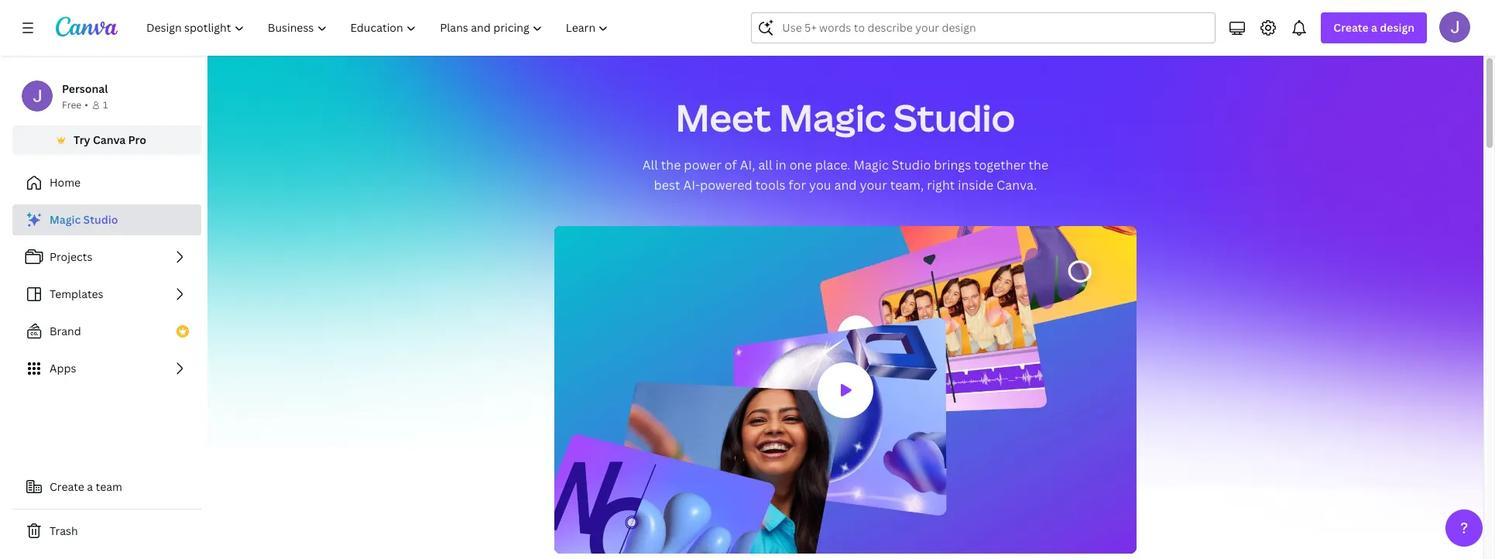 Task type: vqa. For each thing, say whether or not it's contained in the screenshot.
'you'
yes



Task type: describe. For each thing, give the bounding box(es) containing it.
1 the from the left
[[661, 156, 681, 173]]

projects link
[[12, 242, 201, 273]]

2 the from the left
[[1029, 156, 1049, 173]]

jacob simon image
[[1439, 12, 1470, 43]]

a for design
[[1371, 20, 1377, 35]]

magic studio link
[[12, 204, 201, 235]]

create a design button
[[1321, 12, 1427, 43]]

all
[[758, 156, 773, 173]]

magic studio
[[50, 212, 118, 227]]

meet
[[676, 92, 771, 142]]

ai-
[[683, 177, 700, 194]]

create a team
[[50, 479, 122, 494]]

try canva pro button
[[12, 125, 201, 155]]

home
[[50, 175, 81, 190]]

all the power of ai, all in one place. magic studio brings together the best ai-powered tools for you and your team, right inside canva.
[[643, 156, 1049, 194]]

create a team button
[[12, 472, 201, 503]]

powered
[[700, 177, 752, 194]]

brand link
[[12, 316, 201, 347]]

best
[[654, 177, 680, 194]]

try
[[74, 132, 90, 147]]

together
[[974, 156, 1026, 173]]

canva
[[93, 132, 126, 147]]

and
[[834, 177, 857, 194]]

apps
[[50, 361, 76, 376]]

ai,
[[740, 156, 755, 173]]

1
[[103, 98, 108, 112]]

tools
[[755, 177, 786, 194]]

trash
[[50, 523, 78, 538]]

templates link
[[12, 279, 201, 310]]

all
[[643, 156, 658, 173]]

magic inside list
[[50, 212, 81, 227]]

meet magic studio
[[676, 92, 1015, 142]]

create a design
[[1334, 20, 1415, 35]]

2 vertical spatial studio
[[83, 212, 118, 227]]

personal
[[62, 81, 108, 96]]

create for create a team
[[50, 479, 84, 494]]



Task type: locate. For each thing, give the bounding box(es) containing it.
the up "canva."
[[1029, 156, 1049, 173]]

one
[[790, 156, 812, 173]]

•
[[85, 98, 88, 112]]

brings
[[934, 156, 971, 173]]

0 vertical spatial create
[[1334, 20, 1369, 35]]

magic up your
[[854, 156, 889, 173]]

brand
[[50, 324, 81, 338]]

right
[[927, 177, 955, 194]]

place.
[[815, 156, 851, 173]]

canva.
[[997, 177, 1037, 194]]

apps link
[[12, 353, 201, 384]]

0 vertical spatial a
[[1371, 20, 1377, 35]]

the
[[661, 156, 681, 173], [1029, 156, 1049, 173]]

studio up brings
[[894, 92, 1015, 142]]

a
[[1371, 20, 1377, 35], [87, 479, 93, 494]]

Search search field
[[782, 13, 1185, 43]]

create left design
[[1334, 20, 1369, 35]]

inside
[[958, 177, 994, 194]]

create
[[1334, 20, 1369, 35], [50, 479, 84, 494]]

studio down home link
[[83, 212, 118, 227]]

1 vertical spatial a
[[87, 479, 93, 494]]

1 horizontal spatial the
[[1029, 156, 1049, 173]]

a left team
[[87, 479, 93, 494]]

studio inside the all the power of ai, all in one place. magic studio brings together the best ai-powered tools for you and your team, right inside canva.
[[892, 156, 931, 173]]

create left team
[[50, 479, 84, 494]]

2 vertical spatial magic
[[50, 212, 81, 227]]

trash link
[[12, 516, 201, 547]]

create inside button
[[50, 479, 84, 494]]

of
[[725, 156, 737, 173]]

team
[[96, 479, 122, 494]]

your
[[860, 177, 887, 194]]

for
[[789, 177, 806, 194]]

None search field
[[751, 12, 1216, 43]]

studio
[[894, 92, 1015, 142], [892, 156, 931, 173], [83, 212, 118, 227]]

1 vertical spatial magic
[[854, 156, 889, 173]]

list containing magic studio
[[12, 204, 201, 384]]

a inside button
[[87, 479, 93, 494]]

create for create a design
[[1334, 20, 1369, 35]]

home link
[[12, 167, 201, 198]]

studio up the team,
[[892, 156, 931, 173]]

1 vertical spatial studio
[[892, 156, 931, 173]]

a left design
[[1371, 20, 1377, 35]]

free •
[[62, 98, 88, 112]]

a for team
[[87, 479, 93, 494]]

0 horizontal spatial a
[[87, 479, 93, 494]]

team,
[[890, 177, 924, 194]]

magic down home
[[50, 212, 81, 227]]

power
[[684, 156, 722, 173]]

try canva pro
[[74, 132, 146, 147]]

the up best
[[661, 156, 681, 173]]

list
[[12, 204, 201, 384]]

a inside dropdown button
[[1371, 20, 1377, 35]]

magic inside the all the power of ai, all in one place. magic studio brings together the best ai-powered tools for you and your team, right inside canva.
[[854, 156, 889, 173]]

you
[[809, 177, 831, 194]]

create inside dropdown button
[[1334, 20, 1369, 35]]

1 horizontal spatial a
[[1371, 20, 1377, 35]]

top level navigation element
[[136, 12, 622, 43]]

1 vertical spatial create
[[50, 479, 84, 494]]

0 horizontal spatial create
[[50, 479, 84, 494]]

magic
[[779, 92, 886, 142], [854, 156, 889, 173], [50, 212, 81, 227]]

0 vertical spatial magic
[[779, 92, 886, 142]]

1 horizontal spatial create
[[1334, 20, 1369, 35]]

projects
[[50, 249, 93, 264]]

0 horizontal spatial the
[[661, 156, 681, 173]]

0 vertical spatial studio
[[894, 92, 1015, 142]]

templates
[[50, 287, 103, 301]]

magic up place.
[[779, 92, 886, 142]]

design
[[1380, 20, 1415, 35]]

in
[[776, 156, 787, 173]]

free
[[62, 98, 81, 112]]

pro
[[128, 132, 146, 147]]



